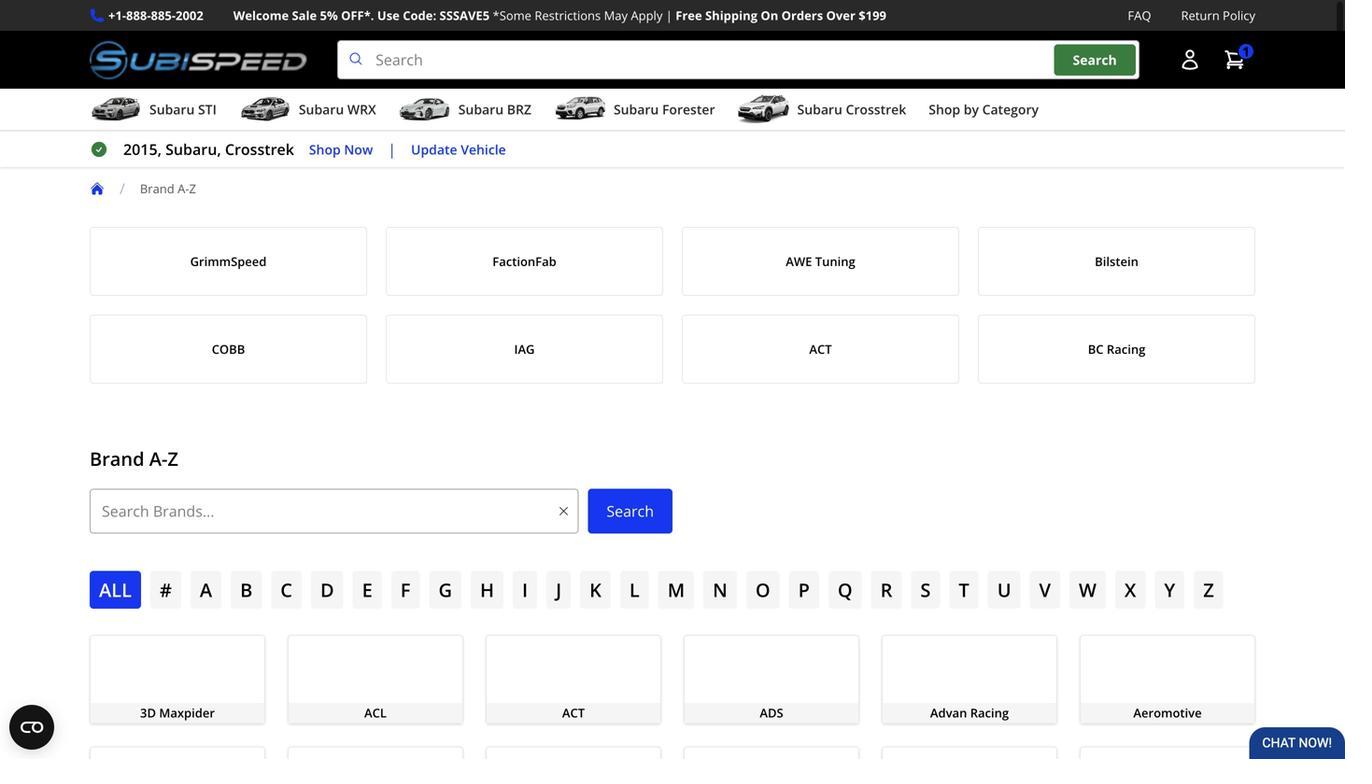 Task type: describe. For each thing, give the bounding box(es) containing it.
restrictions
[[535, 7, 601, 24]]

shop by category
[[929, 101, 1039, 118]]

return policy
[[1182, 7, 1256, 24]]

$199
[[859, 7, 887, 24]]

Search Brands... field
[[90, 489, 579, 534]]

all button
[[90, 572, 141, 609]]

1 vertical spatial crosstrek
[[225, 139, 294, 159]]

subispeed logo image
[[90, 40, 308, 80]]

3d
[[140, 705, 156, 722]]

z inside button
[[1204, 578, 1215, 603]]

1 vertical spatial brand
[[90, 446, 144, 472]]

q button
[[829, 572, 862, 609]]

ads link
[[684, 636, 860, 724]]

g
[[439, 578, 452, 603]]

shop by category button
[[929, 93, 1039, 130]]

v
[[1040, 578, 1051, 603]]

c
[[281, 578, 292, 603]]

apply
[[631, 7, 663, 24]]

a subaru crosstrek thumbnail image image
[[738, 95, 790, 123]]

t button
[[950, 572, 979, 609]]

e button
[[353, 572, 382, 609]]

brz
[[507, 101, 532, 118]]

subaru for subaru crosstrek
[[798, 101, 843, 118]]

forester
[[662, 101, 715, 118]]

1 horizontal spatial |
[[666, 7, 673, 24]]

search input field
[[337, 40, 1140, 80]]

0 vertical spatial brand a-z
[[140, 180, 196, 197]]

bc racing link
[[978, 315, 1256, 384]]

subaru forester button
[[554, 93, 715, 130]]

policy
[[1223, 7, 1256, 24]]

off*.
[[341, 7, 374, 24]]

r
[[881, 578, 893, 603]]

awe
[[786, 253, 812, 270]]

subaru for subaru wrx
[[299, 101, 344, 118]]

home image
[[90, 181, 105, 196]]

q
[[838, 578, 853, 603]]

1 vertical spatial brand a-z
[[90, 446, 178, 472]]

885-
[[151, 7, 176, 24]]

a subaru brz thumbnail image image
[[399, 95, 451, 123]]

0 vertical spatial a-
[[178, 180, 189, 197]]

x
[[1125, 578, 1137, 603]]

s
[[921, 578, 931, 603]]

all
[[99, 578, 132, 603]]

subaru for subaru brz
[[459, 101, 504, 118]]

1 vertical spatial |
[[388, 139, 396, 159]]

d button
[[311, 572, 344, 609]]

subaru,
[[165, 139, 221, 159]]

f button
[[391, 572, 420, 609]]

grimmspeed link
[[90, 227, 367, 296]]

on
[[761, 7, 779, 24]]

o button
[[746, 572, 780, 609]]

update vehicle button
[[411, 139, 506, 160]]

crosstrek inside dropdown button
[[846, 101, 907, 118]]

a
[[200, 578, 212, 603]]

p button
[[789, 572, 819, 609]]

u button
[[988, 572, 1021, 609]]

subaru for subaru sti
[[150, 101, 195, 118]]

l
[[630, 578, 640, 603]]

0 horizontal spatial a-
[[149, 446, 168, 472]]

a subaru sti thumbnail image image
[[90, 95, 142, 123]]

may
[[604, 7, 628, 24]]

+1-
[[108, 7, 126, 24]]

ads
[[760, 705, 784, 722]]

# button
[[150, 572, 181, 609]]

wrx
[[347, 101, 376, 118]]

e
[[362, 578, 373, 603]]

subaru crosstrek button
[[738, 93, 907, 130]]

1 vertical spatial search
[[607, 501, 654, 521]]

n button
[[704, 572, 737, 609]]

bc racing
[[1088, 341, 1146, 358]]

faq
[[1128, 7, 1152, 24]]

iag
[[514, 341, 535, 358]]

shop now link
[[309, 139, 373, 160]]

0 horizontal spatial z
[[168, 446, 178, 472]]

p
[[799, 578, 810, 603]]

y button
[[1155, 572, 1185, 609]]

a button
[[191, 572, 222, 609]]

3d maxpider
[[140, 705, 215, 722]]

i button
[[513, 572, 537, 609]]

n
[[713, 578, 728, 603]]

category
[[983, 101, 1039, 118]]

tuning
[[816, 253, 856, 270]]

h button
[[471, 572, 504, 609]]

subaru brz
[[459, 101, 532, 118]]

y
[[1165, 578, 1176, 603]]

bilstein link
[[978, 227, 1256, 296]]

update
[[411, 140, 457, 158]]

m button
[[659, 572, 694, 609]]

advan racing
[[931, 705, 1009, 722]]

over
[[827, 7, 856, 24]]

u
[[998, 578, 1012, 603]]

1 vertical spatial act
[[562, 705, 585, 722]]

b button
[[231, 572, 262, 609]]

subaru wrx button
[[239, 93, 376, 130]]

#
[[160, 578, 172, 603]]

x button
[[1116, 572, 1146, 609]]

factionfab
[[493, 253, 557, 270]]



Task type: locate. For each thing, give the bounding box(es) containing it.
bc
[[1088, 341, 1104, 358]]

0 vertical spatial z
[[189, 180, 196, 197]]

search button for 1 button
[[1055, 44, 1136, 76]]

search button for # button
[[588, 489, 673, 534]]

use
[[377, 7, 400, 24]]

3d maxpider link
[[90, 636, 265, 724]]

return
[[1182, 7, 1220, 24]]

button image
[[1179, 49, 1202, 71]]

search button
[[1055, 44, 1136, 76], [588, 489, 673, 534]]

code:
[[403, 7, 437, 24]]

1 vertical spatial z
[[168, 446, 178, 472]]

1 vertical spatial racing
[[971, 705, 1009, 722]]

0 horizontal spatial search
[[607, 501, 654, 521]]

act
[[810, 341, 832, 358], [562, 705, 585, 722]]

0 vertical spatial act link
[[682, 315, 960, 384]]

4 subaru from the left
[[614, 101, 659, 118]]

subaru for subaru forester
[[614, 101, 659, 118]]

2 subaru from the left
[[299, 101, 344, 118]]

aeromotive
[[1134, 705, 1202, 722]]

racing right advan
[[971, 705, 1009, 722]]

0 vertical spatial act
[[810, 341, 832, 358]]

shipping
[[706, 7, 758, 24]]

subaru sti
[[150, 101, 217, 118]]

2 vertical spatial z
[[1204, 578, 1215, 603]]

racing
[[1107, 341, 1146, 358], [971, 705, 1009, 722]]

0 vertical spatial |
[[666, 7, 673, 24]]

d
[[320, 578, 334, 603]]

f
[[401, 578, 411, 603]]

racing right bc
[[1107, 341, 1146, 358]]

1 horizontal spatial act
[[810, 341, 832, 358]]

1 horizontal spatial crosstrek
[[846, 101, 907, 118]]

a subaru forester thumbnail image image
[[554, 95, 606, 123]]

subaru inside dropdown button
[[798, 101, 843, 118]]

shop
[[929, 101, 961, 118], [309, 140, 341, 158]]

j
[[556, 578, 562, 603]]

| right now
[[388, 139, 396, 159]]

0 vertical spatial brand
[[140, 180, 174, 197]]

advan
[[931, 705, 967, 722]]

1 horizontal spatial a-
[[178, 180, 189, 197]]

/
[[120, 179, 125, 199]]

c button
[[271, 572, 302, 609]]

0 horizontal spatial shop
[[309, 140, 341, 158]]

0 horizontal spatial |
[[388, 139, 396, 159]]

orders
[[782, 7, 823, 24]]

+1-888-885-2002
[[108, 7, 203, 24]]

2015, subaru, crosstrek
[[123, 139, 294, 159]]

0 horizontal spatial act
[[562, 705, 585, 722]]

iag link
[[386, 315, 663, 384]]

b
[[240, 578, 253, 603]]

faq link
[[1128, 6, 1152, 25]]

advan racing link
[[882, 636, 1058, 724]]

1 horizontal spatial shop
[[929, 101, 961, 118]]

0 horizontal spatial crosstrek
[[225, 139, 294, 159]]

1 vertical spatial act link
[[486, 636, 662, 724]]

0 vertical spatial search button
[[1055, 44, 1136, 76]]

act link down awe tuning link
[[682, 315, 960, 384]]

2 horizontal spatial z
[[1204, 578, 1215, 603]]

+1-888-885-2002 link
[[108, 6, 203, 25]]

bilstein
[[1095, 253, 1139, 270]]

maxpider
[[159, 705, 215, 722]]

cobb link
[[90, 315, 367, 384]]

shop inside dropdown button
[[929, 101, 961, 118]]

2002
[[176, 7, 203, 24]]

5 subaru from the left
[[798, 101, 843, 118]]

shop now
[[309, 140, 373, 158]]

subaru left the forester
[[614, 101, 659, 118]]

1 button
[[1215, 41, 1256, 79]]

0 horizontal spatial racing
[[971, 705, 1009, 722]]

| left the free
[[666, 7, 673, 24]]

subaru crosstrek
[[798, 101, 907, 118]]

welcome sale 5% off*. use code: sssave5 *some restrictions may apply | free shipping on orders over $199
[[233, 7, 887, 24]]

o
[[756, 578, 771, 603]]

brand a-z
[[140, 180, 196, 197], [90, 446, 178, 472]]

racing for advan racing
[[971, 705, 1009, 722]]

i
[[522, 578, 528, 603]]

awe tuning
[[786, 253, 856, 270]]

1 vertical spatial search button
[[588, 489, 673, 534]]

0 horizontal spatial act link
[[486, 636, 662, 724]]

1 horizontal spatial racing
[[1107, 341, 1146, 358]]

subaru
[[150, 101, 195, 118], [299, 101, 344, 118], [459, 101, 504, 118], [614, 101, 659, 118], [798, 101, 843, 118]]

grimmspeed
[[190, 253, 267, 270]]

brand a-z link
[[140, 180, 211, 197]]

shop for shop now
[[309, 140, 341, 158]]

a subaru wrx thumbnail image image
[[239, 95, 291, 123]]

j button
[[547, 572, 571, 609]]

1 subaru from the left
[[150, 101, 195, 118]]

vehicle
[[461, 140, 506, 158]]

free
[[676, 7, 702, 24]]

shop left now
[[309, 140, 341, 158]]

k
[[590, 578, 602, 603]]

subaru wrx
[[299, 101, 376, 118]]

z button
[[1194, 572, 1224, 609]]

w
[[1079, 578, 1097, 603]]

3 subaru from the left
[[459, 101, 504, 118]]

5%
[[320, 7, 338, 24]]

0 vertical spatial shop
[[929, 101, 961, 118]]

*some
[[493, 7, 532, 24]]

z
[[189, 180, 196, 197], [168, 446, 178, 472], [1204, 578, 1215, 603]]

aeromotive link
[[1080, 636, 1256, 724]]

return policy link
[[1182, 6, 1256, 25]]

subaru left wrx at the left top of page
[[299, 101, 344, 118]]

cobb
[[212, 341, 245, 358]]

1 horizontal spatial search button
[[1055, 44, 1136, 76]]

m
[[668, 578, 685, 603]]

1 horizontal spatial search
[[1073, 51, 1117, 69]]

crosstrek
[[846, 101, 907, 118], [225, 139, 294, 159]]

v button
[[1030, 572, 1061, 609]]

now
[[344, 140, 373, 158]]

0 vertical spatial racing
[[1107, 341, 1146, 358]]

0 vertical spatial crosstrek
[[846, 101, 907, 118]]

1 horizontal spatial act link
[[682, 315, 960, 384]]

1 horizontal spatial z
[[189, 180, 196, 197]]

subaru right a subaru crosstrek thumbnail image
[[798, 101, 843, 118]]

t
[[959, 578, 970, 603]]

1 vertical spatial shop
[[309, 140, 341, 158]]

racing for bc racing
[[1107, 341, 1146, 358]]

brand
[[140, 180, 174, 197], [90, 446, 144, 472]]

subaru left sti at the top
[[150, 101, 195, 118]]

subaru left brz
[[459, 101, 504, 118]]

k button
[[580, 572, 611, 609]]

2015,
[[123, 139, 162, 159]]

subaru inside dropdown button
[[614, 101, 659, 118]]

r button
[[871, 572, 902, 609]]

subaru inside "dropdown button"
[[150, 101, 195, 118]]

888-
[[126, 7, 151, 24]]

search button right the clear input image
[[588, 489, 673, 534]]

sale
[[292, 7, 317, 24]]

open widget image
[[9, 706, 54, 750]]

search button down faq link
[[1055, 44, 1136, 76]]

subaru forester
[[614, 101, 715, 118]]

subaru brz button
[[399, 93, 532, 130]]

acl link
[[288, 636, 463, 724]]

g button
[[429, 572, 462, 609]]

0 horizontal spatial search button
[[588, 489, 673, 534]]

act link down j button
[[486, 636, 662, 724]]

0 vertical spatial search
[[1073, 51, 1117, 69]]

1 vertical spatial a-
[[149, 446, 168, 472]]

shop left by
[[929, 101, 961, 118]]

clear input image
[[556, 504, 571, 519]]

shop for shop by category
[[929, 101, 961, 118]]



Task type: vqa. For each thing, say whether or not it's contained in the screenshot.
Subaru WRX dropdown button
yes



